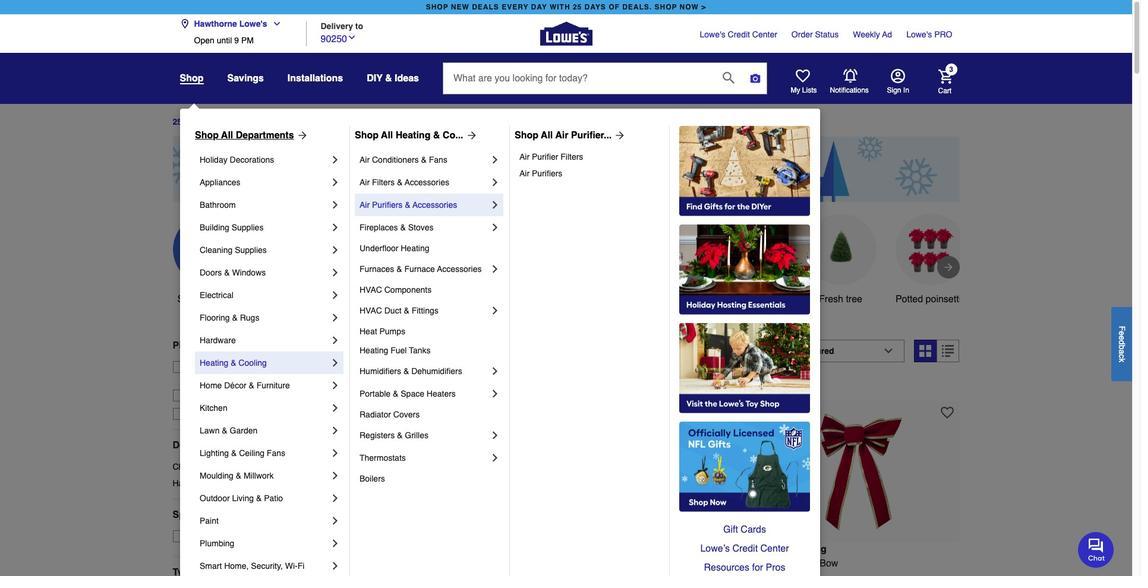 Task type: describe. For each thing, give the bounding box(es) containing it.
air for air conditioners & fans
[[360, 155, 370, 165]]

red
[[800, 559, 817, 569]]

christmas decorations
[[173, 462, 257, 472]]

shop all departments
[[195, 130, 294, 141]]

lowe's inside "link"
[[700, 30, 726, 39]]

0 vertical spatial savings button
[[227, 68, 264, 89]]

living for patio
[[232, 494, 254, 503]]

pro
[[934, 30, 953, 39]]

electrical
[[200, 291, 233, 300]]

chevron right image for registers & grilles
[[489, 430, 501, 442]]

fans for air conditioners & fans
[[429, 155, 447, 165]]

w
[[788, 559, 797, 569]]

& inside "link"
[[224, 268, 230, 278]]

shop all heating & co... link
[[355, 128, 478, 143]]

deals
[[472, 3, 499, 11]]

air purifiers & accessories
[[360, 200, 457, 210]]

location image
[[180, 19, 189, 29]]

holiday for holiday living 100-count 20.62-ft white incandescent plug- in christmas string lights
[[349, 544, 383, 555]]

at:
[[284, 362, 293, 372]]

white inside "button"
[[738, 294, 763, 305]]

thermostats
[[360, 454, 406, 463]]

order
[[792, 30, 813, 39]]

& right the diy
[[385, 73, 392, 84]]

gift cards
[[723, 525, 766, 536]]

fresh
[[819, 294, 843, 305]]

100- inside 100-count 20.62-ft multicolor incandescent plug-in christmas string lights
[[555, 559, 574, 569]]

plug- inside 'holiday living 100-count 20.62-ft white incandescent plug- in christmas string lights'
[[517, 559, 539, 569]]

furnaces & furnace accessories
[[360, 265, 482, 274]]

lowe's home improvement lists image
[[796, 69, 810, 83]]

appliances link
[[200, 171, 329, 194]]

white inside 'holiday living 100-count 20.62-ft white incandescent plug- in christmas string lights'
[[431, 559, 455, 569]]

tree
[[846, 294, 862, 305]]

chevron right image for home décor & furniture
[[329, 380, 341, 392]]

flooring & rugs
[[200, 313, 259, 323]]

holiday for holiday living 8.5-in w red bow
[[762, 544, 796, 555]]

cards
[[741, 525, 766, 536]]

shop new deals every day with 25 days of deals. shop now >
[[426, 3, 706, 11]]

plumbing link
[[200, 533, 329, 555]]

heating & cooling
[[200, 358, 267, 368]]

& left grilles on the left
[[397, 431, 403, 440]]

humidifiers & dehumidifiers
[[360, 367, 462, 376]]

deals inside shop all deals button
[[215, 294, 239, 305]]

1 horizontal spatial filters
[[561, 152, 583, 162]]

fireplaces
[[360, 223, 398, 232]]

198 products in holiday decorations
[[349, 346, 589, 362]]

fresh tree button
[[805, 214, 876, 307]]

heating inside underfloor heating link
[[401, 244, 429, 253]]

air for air filters & accessories
[[360, 178, 370, 187]]

count inside 'holiday living 100-count 20.62-ft white incandescent plug- in christmas string lights'
[[368, 559, 394, 569]]

in inside sign in 'button'
[[903, 86, 909, 95]]

1 horizontal spatial savings button
[[444, 214, 515, 307]]

1001813120 element
[[349, 380, 405, 391]]

accessories for furnaces & furnace accessories
[[437, 265, 482, 274]]

flooring
[[200, 313, 230, 323]]

0 horizontal spatial savings
[[227, 73, 264, 84]]

25 days of deals. shop new deals every day. while supplies last. image
[[173, 137, 960, 202]]

& down today at the left of page
[[261, 374, 267, 384]]

today
[[259, 362, 281, 372]]

chevron right image for fireplaces & stoves
[[489, 222, 501, 234]]

my lists
[[791, 86, 817, 95]]

cart
[[938, 86, 952, 95]]

all for deals
[[202, 294, 212, 305]]

hvac duct & fittings link
[[360, 300, 489, 322]]

198
[[349, 346, 373, 362]]

shop for shop all deals
[[177, 294, 200, 305]]

hawthorne for hawthorne lowe's
[[194, 19, 237, 29]]

wi-
[[285, 562, 298, 571]]

2 shop from the left
[[655, 3, 677, 11]]

space
[[401, 389, 424, 399]]

days
[[184, 117, 204, 127]]

chevron right image for building supplies
[[329, 222, 341, 234]]

air inside shop all air purifier... link
[[555, 130, 568, 141]]

lawn
[[200, 426, 220, 436]]

25 days of deals link
[[173, 117, 239, 127]]

building
[[200, 223, 229, 232]]

kitchen link
[[200, 397, 329, 420]]

moulding & millwork link
[[200, 465, 329, 487]]

air conditioners & fans link
[[360, 149, 489, 171]]

in inside 100-count 20.62-ft multicolor incandescent plug-in christmas string lights
[[578, 573, 586, 577]]

doors & windows link
[[200, 262, 329, 284]]

sign in
[[887, 86, 909, 95]]

chevron right image for heating & cooling
[[329, 357, 341, 369]]

& left stoves
[[400, 223, 406, 232]]

string inside 100-count 20.62-ft multicolor incandescent plug-in christmas string lights
[[634, 573, 658, 577]]

christmas inside 100-count 20.62-ft multicolor incandescent plug-in christmas string lights
[[588, 573, 631, 577]]

chevron right image for smart home, security, wi-fi
[[329, 561, 341, 572]]

outdoor living & patio link
[[200, 487, 329, 510]]

heating inside the heating & cooling link
[[200, 358, 228, 368]]

garden
[[230, 426, 258, 436]]

shop all heating & co...
[[355, 130, 463, 141]]

chevron right image for outdoor living & patio
[[329, 493, 341, 505]]

holiday living 8.5-in w red bow
[[762, 544, 838, 569]]

portable
[[360, 389, 391, 399]]

shop all deals
[[177, 294, 239, 305]]

find gifts for the diyer. image
[[679, 126, 810, 216]]

heating fuel tanks link
[[360, 341, 501, 360]]

in inside holiday living 8.5-in w red bow
[[778, 559, 785, 569]]

fresh tree
[[819, 294, 862, 305]]

free
[[191, 362, 208, 372]]

officially licensed n f l gifts. shop now. image
[[679, 422, 810, 512]]

rugs
[[240, 313, 259, 323]]

& left furnace
[[397, 265, 402, 274]]

arrow right image
[[463, 130, 478, 141]]

holiday decorations link
[[200, 149, 329, 171]]

air filters & accessories link
[[360, 171, 489, 194]]

potted poinsettia
[[896, 294, 967, 305]]

tanks
[[409, 346, 431, 355]]

chevron right image for lawn & garden
[[329, 425, 341, 437]]

chevron right image for air conditioners & fans
[[489, 154, 501, 166]]

string inside 'holiday living 100-count 20.62-ft white incandescent plug- in christmas string lights'
[[405, 573, 430, 577]]

chevron right image for thermostats
[[489, 452, 501, 464]]

shop for shop all air purifier...
[[515, 130, 539, 141]]

2 heart outline image from the left
[[941, 406, 954, 419]]

incandescent inside 100-count 20.62-ft multicolor incandescent plug-in christmas string lights
[[681, 559, 737, 569]]

diy & ideas
[[367, 73, 419, 84]]

fireplaces & stoves
[[360, 223, 434, 232]]

hanging decoration button
[[624, 214, 696, 321]]

paint
[[200, 517, 219, 526]]

chevron right image for plumbing
[[329, 538, 341, 550]]

hawthorne lowe's & nearby stores
[[191, 374, 319, 384]]

lights inside 'holiday living 100-count 20.62-ft white incandescent plug- in christmas string lights'
[[433, 573, 458, 577]]

lowe's home improvement cart image
[[938, 69, 953, 84]]

shop all air purifier...
[[515, 130, 612, 141]]

registers & grilles link
[[360, 424, 489, 447]]

& down air filters & accessories
[[405, 200, 410, 210]]

shop all air purifier... link
[[515, 128, 626, 143]]

doors & windows
[[200, 268, 266, 278]]

day
[[531, 3, 547, 11]]

smart
[[200, 562, 222, 571]]

hardware
[[200, 336, 236, 345]]

chevron right image for hvac duct & fittings
[[489, 305, 501, 317]]

cleaning supplies
[[200, 245, 267, 255]]

decorations for holiday decorations
[[230, 155, 274, 165]]

credit for lowe's
[[733, 544, 758, 555]]

f e e d b a c k button
[[1112, 307, 1132, 381]]

shop all departments link
[[195, 128, 308, 143]]

air for air purifiers & accessories
[[360, 200, 370, 210]]

radiator covers link
[[360, 405, 501, 424]]

led
[[380, 294, 398, 305]]

paint link
[[200, 510, 329, 533]]

millwork
[[244, 471, 274, 481]]

accessories for air purifiers & accessories
[[413, 200, 457, 210]]

fuel
[[391, 346, 407, 355]]

chevron right image for furnaces & furnace accessories
[[489, 263, 501, 275]]

& right store
[[231, 358, 236, 368]]

hanging decoration
[[638, 294, 682, 319]]

hvac components link
[[360, 281, 501, 300]]

potted poinsettia button
[[895, 214, 967, 307]]

100- inside 'holiday living 100-count 20.62-ft white incandescent plug- in christmas string lights'
[[349, 559, 368, 569]]

0 vertical spatial pickup
[[173, 340, 204, 351]]

home,
[[224, 562, 249, 571]]

holiday for holiday decorations
[[200, 155, 227, 165]]

chevron right image for lighting & ceiling fans
[[329, 448, 341, 459]]

credit for lowe's
[[728, 30, 750, 39]]

shop for shop all departments
[[195, 130, 219, 141]]

supplies for cleaning supplies
[[235, 245, 267, 255]]

0 vertical spatial deals
[[217, 117, 239, 127]]

savings inside savings button
[[462, 294, 496, 305]]

2 vertical spatial delivery
[[209, 409, 239, 419]]

hawthorne lowe's button
[[180, 12, 286, 36]]

lowe's left the 'pro'
[[907, 30, 932, 39]]

furnaces
[[360, 265, 394, 274]]

heating inside heating fuel tanks link
[[360, 346, 388, 355]]

led button
[[353, 214, 425, 307]]

poinsettia
[[926, 294, 967, 305]]

holiday hosting essentials. image
[[679, 225, 810, 315]]

shop all deals button
[[173, 214, 244, 307]]

decorations for christmas decorations
[[212, 462, 257, 472]]

sign in button
[[887, 69, 909, 95]]

grid view image
[[920, 345, 932, 357]]

1 shop from the left
[[426, 3, 449, 11]]

hvac for hvac duct & fittings
[[360, 306, 382, 316]]

chevron right image for humidifiers & dehumidifiers
[[489, 366, 501, 377]]

order status
[[792, 30, 839, 39]]



Task type: vqa. For each thing, say whether or not it's contained in the screenshot.
1st COOKING from the right
no



Task type: locate. For each thing, give the bounding box(es) containing it.
arrow right image inside shop all air purifier... link
[[612, 130, 626, 141]]

2 hvac from the top
[[360, 306, 382, 316]]

0 vertical spatial hawthorne
[[194, 19, 237, 29]]

0 horizontal spatial count
[[368, 559, 394, 569]]

chevron right image for flooring & rugs
[[329, 312, 341, 324]]

ft inside 'holiday living 100-count 20.62-ft white incandescent plug- in christmas string lights'
[[423, 559, 428, 569]]

moulding & millwork
[[200, 471, 274, 481]]

25 days of deals
[[173, 117, 239, 127]]

& left millwork
[[236, 471, 241, 481]]

my lists link
[[791, 69, 817, 95]]

1 vertical spatial accessories
[[413, 200, 457, 210]]

chevron right image for portable & space heaters
[[489, 388, 501, 400]]

center inside lowe's credit center link
[[761, 544, 789, 555]]

1 vertical spatial pickup
[[232, 362, 257, 372]]

security,
[[251, 562, 283, 571]]

2 20.62- from the left
[[602, 559, 629, 569]]

savings down pm
[[227, 73, 264, 84]]

hvac inside hvac duct & fittings link
[[360, 306, 382, 316]]

supplies for building supplies
[[232, 223, 264, 232]]

0 vertical spatial purifiers
[[532, 169, 563, 178]]

1 horizontal spatial shop
[[655, 3, 677, 11]]

camera image
[[750, 73, 761, 84]]

in up dehumidifiers
[[436, 346, 447, 362]]

furniture
[[257, 381, 290, 391]]

1 horizontal spatial in
[[778, 559, 785, 569]]

5013254527 element
[[762, 380, 817, 391]]

0 vertical spatial accessories
[[405, 178, 449, 187]]

purifiers for air purifiers
[[532, 169, 563, 178]]

fans right "ceiling"
[[267, 449, 285, 458]]

search image
[[723, 72, 735, 84]]

lowe's pro
[[907, 30, 953, 39]]

departments inside shop all departments link
[[236, 130, 294, 141]]

1 vertical spatial departments
[[173, 440, 231, 451]]

purifiers up "fireplaces"
[[372, 200, 403, 210]]

air
[[555, 130, 568, 141], [520, 152, 530, 162], [360, 155, 370, 165], [520, 169, 530, 178], [360, 178, 370, 187], [360, 200, 370, 210]]

hvac components
[[360, 285, 432, 295]]

1 horizontal spatial pickup
[[232, 362, 257, 372]]

kitchen
[[200, 404, 227, 413]]

1 vertical spatial 25
[[173, 117, 182, 127]]

heart outline image
[[735, 406, 748, 419], [941, 406, 954, 419]]

hawthorne for hawthorne lowe's & nearby stores
[[191, 374, 231, 384]]

credit inside "link"
[[728, 30, 750, 39]]

& right "décor"
[[249, 381, 254, 391]]

center inside lowe's credit center "link"
[[752, 30, 777, 39]]

& down 'air conditioners & fans'
[[397, 178, 403, 187]]

2 vertical spatial accessories
[[437, 265, 482, 274]]

building supplies
[[200, 223, 264, 232]]

heating up furnace
[[401, 244, 429, 253]]

compare for 1001813120 element
[[370, 381, 405, 390]]

Search Query text field
[[443, 63, 713, 94]]

shop left electrical
[[177, 294, 200, 305]]

air inside air purifiers & accessories link
[[360, 200, 370, 210]]

compare inside 1001813120 element
[[370, 381, 405, 390]]

air purifiers link
[[520, 165, 661, 182]]

open
[[194, 36, 214, 45]]

1 horizontal spatial white
[[738, 294, 763, 305]]

air down air purifier filters
[[520, 169, 530, 178]]

0 horizontal spatial heart outline image
[[735, 406, 748, 419]]

20.62- inside 100-count 20.62-ft multicolor incandescent plug-in christmas string lights
[[602, 559, 629, 569]]

1 horizontal spatial purifiers
[[532, 169, 563, 178]]

1 horizontal spatial heart outline image
[[941, 406, 954, 419]]

air inside "air conditioners & fans" link
[[360, 155, 370, 165]]

christmas decorations link
[[173, 461, 330, 473]]

0 horizontal spatial pickup
[[173, 340, 204, 351]]

lowe's home improvement account image
[[891, 69, 905, 83]]

0 horizontal spatial incandescent
[[458, 559, 515, 569]]

delivery
[[321, 21, 353, 31], [216, 340, 253, 351], [209, 409, 239, 419]]

1 vertical spatial deals
[[215, 294, 239, 305]]

2 horizontal spatial shop
[[515, 130, 539, 141]]

chevron right image for paint
[[329, 515, 341, 527]]

air purifiers
[[520, 169, 563, 178]]

hvac down furnaces at left
[[360, 285, 382, 295]]

lowe's
[[700, 544, 730, 555]]

0 vertical spatial plug-
[[517, 559, 539, 569]]

living inside holiday living 8.5-in w red bow
[[799, 544, 827, 555]]

deals right of at the left
[[217, 117, 239, 127]]

filters down shop all air purifier... link on the top of page
[[561, 152, 583, 162]]

living for in
[[799, 544, 827, 555]]

lighting & ceiling fans
[[200, 449, 285, 458]]

0 vertical spatial supplies
[[232, 223, 264, 232]]

& left "ceiling"
[[231, 449, 237, 458]]

heat pumps link
[[360, 322, 501, 341]]

lowe's
[[239, 19, 267, 29], [700, 30, 726, 39], [907, 30, 932, 39], [233, 374, 259, 384]]

savings up 198 products in holiday decorations
[[462, 294, 496, 305]]

chevron right image for kitchen
[[329, 402, 341, 414]]

hvac for hvac components
[[360, 285, 382, 295]]

living
[[232, 494, 254, 503], [386, 544, 414, 555], [799, 544, 827, 555]]

chevron right image for air purifiers & accessories
[[489, 199, 501, 211]]

1 horizontal spatial fans
[[429, 155, 447, 165]]

moulding
[[200, 471, 233, 481]]

& right doors
[[224, 268, 230, 278]]

& right lawn
[[222, 426, 227, 436]]

1 heart outline image from the left
[[735, 406, 748, 419]]

electrical link
[[200, 284, 329, 307]]

heating up 'air conditioners & fans'
[[396, 130, 431, 141]]

hawthorne down store
[[191, 374, 231, 384]]

lights inside 100-count 20.62-ft multicolor incandescent plug-in christmas string lights
[[661, 573, 686, 577]]

hvac inside hvac components 'link'
[[360, 285, 382, 295]]

2 e from the top
[[1117, 336, 1127, 340]]

conditioners
[[372, 155, 419, 165]]

& up air filters & accessories link
[[421, 155, 427, 165]]

shop
[[180, 73, 204, 84], [177, 294, 200, 305]]

ideas
[[395, 73, 419, 84]]

to
[[355, 21, 363, 31]]

0 vertical spatial fans
[[429, 155, 447, 165]]

1 horizontal spatial living
[[386, 544, 414, 555]]

underfloor heating
[[360, 244, 429, 253]]

heating inside shop all heating & co... link
[[396, 130, 431, 141]]

chevron right image for appliances
[[329, 177, 341, 188]]

0 horizontal spatial shop
[[195, 130, 219, 141]]

supplies up cleaning supplies
[[232, 223, 264, 232]]

1 horizontal spatial 25
[[573, 3, 582, 11]]

departments down lawn
[[173, 440, 231, 451]]

all up flooring
[[202, 294, 212, 305]]

0 vertical spatial hvac
[[360, 285, 382, 295]]

2 horizontal spatial living
[[799, 544, 827, 555]]

0 horizontal spatial 20.62-
[[396, 559, 423, 569]]

filters down the "conditioners"
[[372, 178, 395, 187]]

all up the purifier
[[541, 130, 553, 141]]

1 horizontal spatial 100-
[[555, 559, 574, 569]]

1 horizontal spatial incandescent
[[681, 559, 737, 569]]

chevron right image for air filters & accessories
[[489, 177, 501, 188]]

lowe's up pm
[[239, 19, 267, 29]]

plug- inside 100-count 20.62-ft multicolor incandescent plug-in christmas string lights
[[555, 573, 578, 577]]

2 horizontal spatial in
[[903, 86, 909, 95]]

air left the "conditioners"
[[360, 155, 370, 165]]

& left patio
[[256, 494, 262, 503]]

2 100- from the left
[[555, 559, 574, 569]]

chevron right image for hardware
[[329, 335, 341, 347]]

lowe's credit center link
[[679, 540, 810, 559]]

resources for pros
[[704, 563, 785, 574]]

incandescent inside 'holiday living 100-count 20.62-ft white incandescent plug- in christmas string lights'
[[458, 559, 515, 569]]

1 vertical spatial center
[[761, 544, 789, 555]]

pros
[[766, 563, 785, 574]]

air up "fireplaces"
[[360, 200, 370, 210]]

0 vertical spatial 25
[[573, 3, 582, 11]]

status
[[815, 30, 839, 39]]

1 horizontal spatial ft
[[629, 559, 635, 569]]

1 horizontal spatial savings
[[462, 294, 496, 305]]

0 vertical spatial in
[[436, 346, 447, 362]]

accessories up hvac components 'link'
[[437, 265, 482, 274]]

& down products
[[404, 367, 409, 376]]

products
[[377, 346, 432, 362]]

air inside air purifier filters link
[[520, 152, 530, 162]]

3 shop from the left
[[515, 130, 539, 141]]

arrow right image up poinsettia
[[942, 261, 954, 273]]

accessories up air purifiers & accessories link
[[405, 178, 449, 187]]

1 vertical spatial in
[[778, 559, 785, 569]]

all for departments
[[221, 130, 233, 141]]

2 ft from the left
[[629, 559, 635, 569]]

pickup
[[173, 340, 204, 351], [232, 362, 257, 372]]

plumbing
[[200, 539, 234, 549]]

grilles
[[405, 431, 429, 440]]

1 horizontal spatial christmas
[[360, 573, 402, 577]]

2 count from the left
[[574, 559, 600, 569]]

0 horizontal spatial christmas
[[173, 462, 210, 472]]

2 horizontal spatial christmas
[[588, 573, 631, 577]]

& up store
[[206, 340, 213, 351]]

arrow right image up holiday decorations link
[[294, 130, 308, 141]]

pickup up the hawthorne lowe's & nearby stores
[[232, 362, 257, 372]]

air for air purifier filters
[[520, 152, 530, 162]]

center for lowe's credit center
[[752, 30, 777, 39]]

shop for shop
[[180, 73, 204, 84]]

1 vertical spatial plug-
[[555, 573, 578, 577]]

1 vertical spatial shop
[[177, 294, 200, 305]]

living inside 'holiday living 100-count 20.62-ft white incandescent plug- in christmas string lights'
[[386, 544, 414, 555]]

0 vertical spatial shop
[[180, 73, 204, 84]]

white button
[[715, 214, 786, 307]]

air left the purifier
[[520, 152, 530, 162]]

arrow right image inside shop all departments link
[[294, 130, 308, 141]]

home décor & furniture link
[[200, 374, 329, 397]]

0 horizontal spatial ft
[[423, 559, 428, 569]]

thermostats link
[[360, 447, 489, 470]]

1 vertical spatial purifiers
[[372, 200, 403, 210]]

in inside 'holiday living 100-count 20.62-ft white incandescent plug- in christmas string lights'
[[349, 573, 357, 577]]

shop down 25 days of deals
[[195, 130, 219, 141]]

compare for 5013254527 element
[[783, 381, 817, 390]]

0 vertical spatial filters
[[561, 152, 583, 162]]

bow
[[820, 559, 838, 569]]

purifiers for air purifiers & accessories
[[372, 200, 403, 210]]

shop left now
[[655, 3, 677, 11]]

all inside button
[[202, 294, 212, 305]]

plug-
[[517, 559, 539, 569], [555, 573, 578, 577]]

2 string from the left
[[634, 573, 658, 577]]

holiday living 100-count 20.62-ft white incandescent plug- in christmas string lights
[[349, 544, 539, 577]]

departments element
[[173, 440, 330, 452]]

& left co...
[[433, 130, 440, 141]]

1 vertical spatial savings
[[462, 294, 496, 305]]

home décor & furniture
[[200, 381, 290, 391]]

hawthorne up open until 9 pm
[[194, 19, 237, 29]]

decorations for hanukkah decorations
[[212, 479, 257, 488]]

shop for shop all heating & co...
[[355, 130, 379, 141]]

air for air purifiers
[[520, 169, 530, 178]]

1 vertical spatial hvac
[[360, 306, 382, 316]]

white
[[738, 294, 763, 305], [431, 559, 455, 569]]

heating down heat
[[360, 346, 388, 355]]

all
[[221, 130, 233, 141], [381, 130, 393, 141], [541, 130, 553, 141], [202, 294, 212, 305]]

credit up 'search' image
[[728, 30, 750, 39]]

0 horizontal spatial plug-
[[517, 559, 539, 569]]

heating down pickup & delivery
[[200, 358, 228, 368]]

1 horizontal spatial plug-
[[555, 573, 578, 577]]

christmas inside 'holiday living 100-count 20.62-ft white incandescent plug- in christmas string lights'
[[360, 573, 402, 577]]

0 horizontal spatial arrow right image
[[294, 130, 308, 141]]

compare inside 5013254527 element
[[783, 381, 817, 390]]

air inside "air purifiers" link
[[520, 169, 530, 178]]

sale
[[207, 532, 224, 541]]

chevron right image for moulding & millwork
[[329, 470, 341, 482]]

accessories for air filters & accessories
[[405, 178, 449, 187]]

center for lowe's credit center
[[761, 544, 789, 555]]

living for count
[[386, 544, 414, 555]]

furnace
[[404, 265, 435, 274]]

0 horizontal spatial living
[[232, 494, 254, 503]]

lowe's down free store pickup today at:
[[233, 374, 259, 384]]

lowe's down the > at the right top
[[700, 30, 726, 39]]

1 hvac from the top
[[360, 285, 382, 295]]

air purifier filters
[[520, 152, 583, 162]]

air up air purifier filters
[[555, 130, 568, 141]]

0 vertical spatial center
[[752, 30, 777, 39]]

0 vertical spatial savings
[[227, 73, 264, 84]]

dehumidifiers
[[411, 367, 462, 376]]

chevron right image for bathroom
[[329, 199, 341, 211]]

1 vertical spatial savings button
[[444, 214, 515, 307]]

1 horizontal spatial departments
[[236, 130, 294, 141]]

0 horizontal spatial compare
[[370, 381, 405, 390]]

stores
[[297, 374, 319, 384]]

hanukkah
[[173, 479, 210, 488]]

1 horizontal spatial shop
[[355, 130, 379, 141]]

chevron right image
[[329, 199, 341, 211], [489, 199, 501, 211], [489, 263, 501, 275], [329, 267, 341, 279], [329, 289, 341, 301], [329, 357, 341, 369], [489, 366, 501, 377], [329, 380, 341, 392], [489, 388, 501, 400], [329, 425, 341, 437], [489, 430, 501, 442], [329, 448, 341, 459], [329, 470, 341, 482], [329, 493, 341, 505]]

0 horizontal spatial lights
[[433, 573, 458, 577]]

0 horizontal spatial 100-
[[349, 559, 368, 569]]

supplies up windows
[[235, 245, 267, 255]]

shop up the purifier
[[515, 130, 539, 141]]

in
[[436, 346, 447, 362], [778, 559, 785, 569]]

departments inside departments 'element'
[[173, 440, 231, 451]]

1 string from the left
[[405, 573, 430, 577]]

0 vertical spatial credit
[[728, 30, 750, 39]]

1 vertical spatial hawthorne
[[191, 374, 231, 384]]

1 vertical spatial filters
[[372, 178, 395, 187]]

20.62- inside 'holiday living 100-count 20.62-ft white incandescent plug- in christmas string lights'
[[396, 559, 423, 569]]

holiday inside 'holiday living 100-count 20.62-ft white incandescent plug- in christmas string lights'
[[349, 544, 383, 555]]

air down 'air conditioners & fans'
[[360, 178, 370, 187]]

chevron right image
[[329, 154, 341, 166], [489, 154, 501, 166], [329, 177, 341, 188], [489, 177, 501, 188], [329, 222, 341, 234], [489, 222, 501, 234], [329, 244, 341, 256], [489, 305, 501, 317], [329, 312, 341, 324], [329, 335, 341, 347], [329, 402, 341, 414], [489, 452, 501, 464], [329, 515, 341, 527], [329, 538, 341, 550], [329, 561, 341, 572]]

home
[[200, 381, 222, 391]]

center left order
[[752, 30, 777, 39]]

holiday inside holiday living 8.5-in w red bow
[[762, 544, 796, 555]]

0 horizontal spatial in
[[436, 346, 447, 362]]

1 vertical spatial delivery
[[216, 340, 253, 351]]

& left rugs
[[232, 313, 238, 323]]

delivery up the lawn & garden
[[209, 409, 239, 419]]

credit up resources for pros link
[[733, 544, 758, 555]]

purifiers down the purifier
[[532, 169, 563, 178]]

doors
[[200, 268, 222, 278]]

1 horizontal spatial string
[[634, 573, 658, 577]]

1 horizontal spatial arrow right image
[[612, 130, 626, 141]]

of
[[609, 3, 620, 11]]

1 compare from the left
[[370, 381, 405, 390]]

installations button
[[288, 68, 343, 89]]

all for heating
[[381, 130, 393, 141]]

1 lights from the left
[[433, 573, 458, 577]]

departments up holiday decorations link
[[236, 130, 294, 141]]

arrow right image
[[294, 130, 308, 141], [612, 130, 626, 141], [942, 261, 954, 273]]

1 e from the top
[[1117, 331, 1127, 336]]

holiday
[[200, 155, 227, 165], [451, 346, 502, 362], [349, 544, 383, 555], [762, 544, 796, 555]]

25 right with
[[573, 3, 582, 11]]

1 horizontal spatial lights
[[661, 573, 686, 577]]

shop down open
[[180, 73, 204, 84]]

chevron right image for holiday decorations
[[329, 154, 341, 166]]

hvac up heat
[[360, 306, 382, 316]]

potted
[[896, 294, 923, 305]]

décor
[[224, 381, 246, 391]]

ft inside 100-count 20.62-ft multicolor incandescent plug-in christmas string lights
[[629, 559, 635, 569]]

e
[[1117, 331, 1127, 336], [1117, 336, 1127, 340]]

accessories up fireplaces & stoves link
[[413, 200, 457, 210]]

arrow right image up air purifier filters link on the top of page
[[612, 130, 626, 141]]

1 vertical spatial supplies
[[235, 245, 267, 255]]

components
[[384, 285, 432, 295]]

visit the lowe's toy shop. image
[[679, 323, 810, 414]]

air inside air filters & accessories link
[[360, 178, 370, 187]]

deals up flooring & rugs
[[215, 294, 239, 305]]

decoration
[[638, 308, 682, 319]]

delivery up heating & cooling
[[216, 340, 253, 351]]

purifiers
[[532, 169, 563, 178], [372, 200, 403, 210]]

2 lights from the left
[[661, 573, 686, 577]]

0 horizontal spatial string
[[405, 573, 430, 577]]

hawthorne
[[194, 19, 237, 29], [191, 374, 231, 384]]

count inside 100-count 20.62-ft multicolor incandescent plug-in christmas string lights
[[574, 559, 600, 569]]

in left w
[[778, 559, 785, 569]]

chevron right image for cleaning supplies
[[329, 244, 341, 256]]

all down 25 days of deals
[[221, 130, 233, 141]]

cleaning
[[200, 245, 233, 255]]

hawthorne lowe's & nearby stores button
[[191, 373, 319, 385]]

a
[[1117, 349, 1127, 354]]

heating fuel tanks
[[360, 346, 431, 355]]

2 incandescent from the left
[[681, 559, 737, 569]]

1 count from the left
[[368, 559, 394, 569]]

lowe's home improvement logo image
[[540, 7, 592, 60]]

hardware link
[[200, 329, 329, 352]]

list view image
[[942, 345, 954, 357]]

25 left days
[[173, 117, 182, 127]]

0 horizontal spatial white
[[431, 559, 455, 569]]

0 vertical spatial departments
[[236, 130, 294, 141]]

weekly ad link
[[853, 29, 892, 40]]

sign
[[887, 86, 901, 95]]

& right duct
[[404, 306, 409, 316]]

2 compare from the left
[[783, 381, 817, 390]]

1 horizontal spatial compare
[[783, 381, 817, 390]]

0 horizontal spatial 25
[[173, 117, 182, 127]]

chevron right image for doors & windows
[[329, 267, 341, 279]]

chevron down image
[[267, 19, 282, 29]]

0 horizontal spatial shop
[[426, 3, 449, 11]]

shop up the "conditioners"
[[355, 130, 379, 141]]

1 vertical spatial credit
[[733, 544, 758, 555]]

0 vertical spatial delivery
[[321, 21, 353, 31]]

decorations
[[230, 155, 274, 165], [506, 346, 589, 362], [212, 462, 257, 472], [212, 479, 257, 488]]

fans up air filters & accessories link
[[429, 155, 447, 165]]

chevron down image
[[347, 32, 357, 42]]

0 horizontal spatial fans
[[267, 449, 285, 458]]

e up "b" on the right of page
[[1117, 336, 1127, 340]]

all for air
[[541, 130, 553, 141]]

pickup up free
[[173, 340, 204, 351]]

order status link
[[792, 29, 839, 40]]

2 horizontal spatial arrow right image
[[942, 261, 954, 273]]

air conditioners & fans
[[360, 155, 447, 165]]

co...
[[443, 130, 463, 141]]

deals
[[217, 117, 239, 127], [215, 294, 239, 305]]

shop inside button
[[177, 294, 200, 305]]

lawn & garden link
[[200, 420, 329, 442]]

e up d
[[1117, 331, 1127, 336]]

0 horizontal spatial savings button
[[227, 68, 264, 89]]

1 vertical spatial white
[[431, 559, 455, 569]]

90250 button
[[321, 31, 357, 46]]

1 vertical spatial fans
[[267, 449, 285, 458]]

arrow right image for shop all air purifier...
[[612, 130, 626, 141]]

1 horizontal spatial 20.62-
[[602, 559, 629, 569]]

20.62-
[[396, 559, 423, 569], [602, 559, 629, 569]]

all up the "conditioners"
[[381, 130, 393, 141]]

lowe's credit center
[[700, 544, 789, 555]]

chat invite button image
[[1078, 532, 1115, 568]]

1 horizontal spatial in
[[578, 573, 586, 577]]

1 20.62- from the left
[[396, 559, 423, 569]]

& left space
[[393, 389, 398, 399]]

delivery up 90250
[[321, 21, 353, 31]]

lowe's home improvement notification center image
[[843, 69, 857, 83]]

2 shop from the left
[[355, 130, 379, 141]]

0 horizontal spatial in
[[349, 573, 357, 577]]

fans for lighting & ceiling fans
[[267, 449, 285, 458]]

special
[[173, 510, 206, 521]]

1 100- from the left
[[349, 559, 368, 569]]

1 ft from the left
[[423, 559, 428, 569]]

1 shop from the left
[[195, 130, 219, 141]]

center up 8.5-
[[761, 544, 789, 555]]

fast
[[191, 409, 207, 419]]

0 horizontal spatial departments
[[173, 440, 231, 451]]

arrow right image for shop all departments
[[294, 130, 308, 141]]

0 vertical spatial white
[[738, 294, 763, 305]]

0 horizontal spatial purifiers
[[372, 200, 403, 210]]

now
[[680, 3, 699, 11]]

shop left the new on the left top of the page
[[426, 3, 449, 11]]

0 horizontal spatial filters
[[372, 178, 395, 187]]

1 horizontal spatial count
[[574, 559, 600, 569]]

1 incandescent from the left
[[458, 559, 515, 569]]

None search field
[[443, 62, 767, 105]]

chevron right image for electrical
[[329, 289, 341, 301]]



